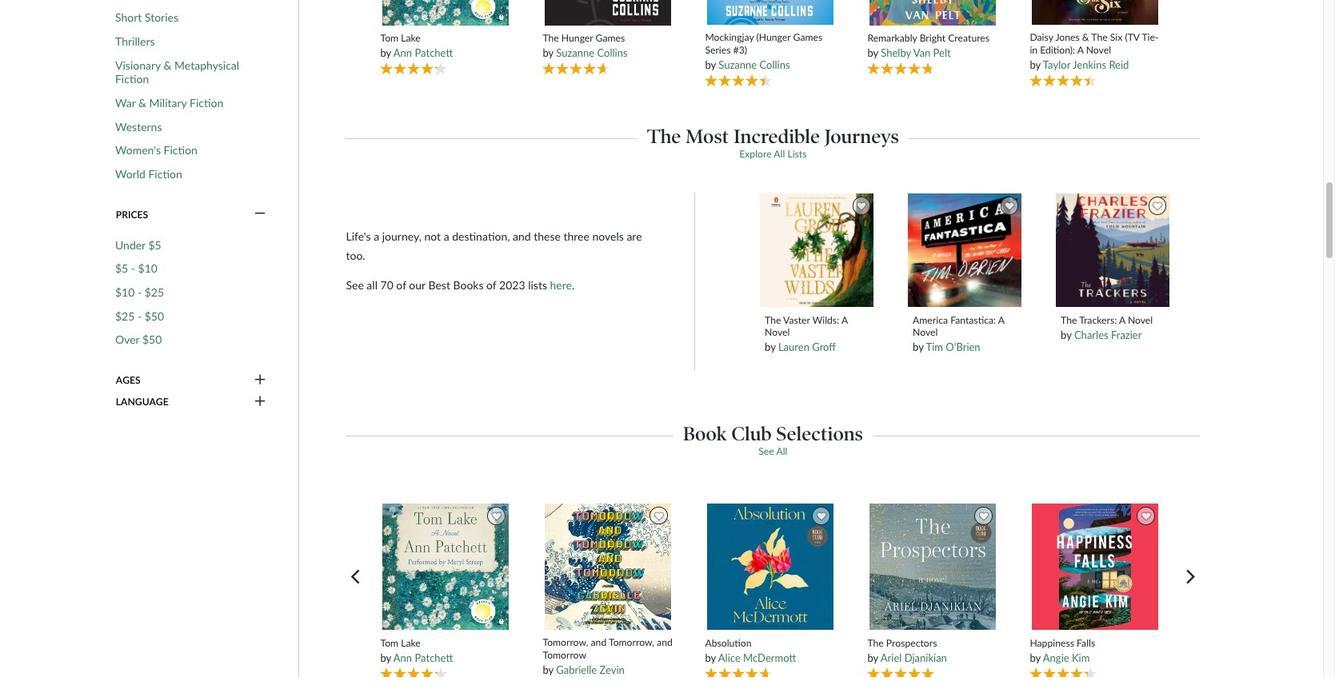 Task type: describe. For each thing, give the bounding box(es) containing it.
under $5
[[115, 238, 161, 252]]

ann patchett link for gabrielle zevin
[[393, 652, 453, 665]]

happiness falls image
[[1031, 504, 1159, 632]]

six
[[1110, 32, 1123, 44]]

o'brien
[[946, 341, 981, 354]]

women's
[[115, 143, 161, 157]]

all
[[367, 278, 378, 292]]

novel inside the trackers: a novel by charles frazier
[[1128, 314, 1153, 326]]

military
[[149, 96, 187, 110]]

ann for gabrielle zevin
[[393, 652, 412, 665]]

explore
[[739, 148, 772, 160]]

ages
[[116, 374, 141, 386]]

alice mcdermott link
[[718, 652, 796, 665]]

lake for gabrielle zevin
[[401, 637, 421, 649]]

fiction down women's fiction link
[[148, 167, 182, 181]]

novel inside america fantastica: a novel by tim o'brien
[[913, 326, 938, 338]]

the vaster wilds: a novel link
[[765, 314, 869, 338]]

a inside the vaster wilds: a novel by lauren groff
[[842, 314, 848, 326]]

1 vertical spatial $50
[[142, 333, 162, 347]]

stories
[[145, 11, 178, 24]]

incredible
[[734, 125, 820, 148]]

tom lake link for gabrielle zevin
[[380, 637, 510, 650]]

(tv
[[1125, 32, 1140, 44]]

language
[[116, 396, 169, 408]]

tom lake link for suzanne collins
[[380, 32, 510, 44]]

edition):
[[1040, 44, 1075, 56]]

- for $5
[[131, 262, 135, 276]]

& inside 'daisy jones & the six (tv tie- in edition): a novel by taylor jenkins reid'
[[1082, 32, 1089, 44]]

tomorrow
[[543, 649, 586, 661]]

fiction up world fiction
[[164, 143, 198, 157]]

bright
[[920, 32, 946, 44]]

war
[[115, 96, 136, 110]]

pelt
[[933, 47, 951, 60]]

lake for suzanne collins
[[401, 32, 421, 44]]

games for #3)
[[793, 32, 823, 44]]

a inside the trackers: a novel by charles frazier
[[1119, 314, 1125, 326]]

0 horizontal spatial see
[[346, 278, 364, 292]]

prices
[[116, 208, 148, 220]]

the inside 'daisy jones & the six (tv tie- in edition): a novel by taylor jenkins reid'
[[1091, 32, 1108, 44]]

war & military fiction
[[115, 96, 223, 110]]

life's a journey, not a destination, and these three novels are too.​
[[346, 230, 642, 262]]

mcdermott
[[743, 652, 796, 665]]

ann for suzanne collins
[[393, 47, 412, 60]]

2 of from the left
[[486, 278, 496, 292]]

the prospectors link
[[868, 637, 998, 650]]

and inside the life's a journey, not a destination, and these three novels are too.​
[[513, 230, 531, 243]]

the prospectors by ariel djanikian
[[868, 637, 947, 665]]

explore all lists link
[[739, 148, 807, 160]]

absolution link
[[705, 637, 835, 650]]

remarkably bright creatures image
[[869, 0, 997, 26]]

alice
[[718, 652, 741, 665]]

jenkins
[[1073, 58, 1106, 71]]

ariel djanikian link
[[881, 652, 947, 665]]

mockingjay
[[705, 32, 754, 44]]

thrillers link
[[115, 35, 155, 49]]

under $5 link
[[115, 238, 161, 252]]

mockingjay (hunger games series #3) image
[[706, 0, 834, 26]]

daisy
[[1030, 32, 1053, 44]]

tom for gabrielle zevin
[[380, 637, 398, 649]]

& for military
[[138, 96, 146, 110]]

minus image
[[255, 207, 266, 222]]

$25 - $50 link
[[115, 309, 164, 323]]

see all 70 of our best books of 2023 lists here .
[[346, 278, 575, 292]]

frazier
[[1111, 329, 1142, 341]]

the vaster wilds: a novel by lauren groff
[[765, 314, 848, 354]]

most
[[686, 125, 729, 148]]

tomorrow, and tomorrow, and tomorrow link
[[543, 637, 673, 661]]

collins inside the hunger games by suzanne collins
[[597, 47, 628, 60]]

suzanne inside mockingjay (hunger games series #3) by suzanne collins
[[719, 58, 757, 71]]

not
[[424, 230, 441, 243]]

world fiction
[[115, 167, 182, 181]]

thrillers
[[115, 35, 155, 48]]

by inside absolution by alice mcdermott
[[705, 652, 716, 665]]

groff
[[812, 341, 836, 354]]

lists
[[528, 278, 547, 292]]

0 horizontal spatial $25
[[115, 309, 135, 323]]

ages button
[[115, 373, 267, 388]]

$5 - $10
[[115, 262, 158, 276]]

zevin
[[600, 664, 625, 676]]

in
[[1030, 44, 1038, 56]]

over $50
[[115, 333, 162, 347]]

these
[[534, 230, 561, 243]]

by inside mockingjay (hunger games series #3) by suzanne collins
[[705, 58, 716, 71]]

the for most
[[647, 125, 681, 148]]

the trackers: a novel link
[[1061, 314, 1165, 326]]

novel inside 'daisy jones & the six (tv tie- in edition): a novel by taylor jenkins reid'
[[1086, 44, 1111, 56]]

gabrielle
[[556, 664, 597, 676]]

america fantastica: a novel by tim o'brien
[[913, 314, 1004, 354]]

america
[[913, 314, 948, 326]]

reid
[[1109, 58, 1129, 71]]

remarkably bright creatures by shelby van pelt
[[868, 32, 990, 60]]

taylor jenkins reid link
[[1043, 58, 1129, 71]]

mockingjay (hunger games series #3) link
[[705, 32, 835, 56]]

gabrielle zevin link
[[556, 664, 625, 676]]

world
[[115, 167, 146, 181]]

2023
[[499, 278, 525, 292]]

a inside 'daisy jones & the six (tv tie- in edition): a novel by taylor jenkins reid'
[[1077, 44, 1084, 56]]

daisy jones & the six (tv tie- in edition): a novel link
[[1030, 32, 1160, 56]]

kim
[[1072, 652, 1090, 665]]

lists
[[788, 148, 807, 160]]

suzanne inside the hunger games by suzanne collins
[[556, 47, 595, 60]]

selections
[[776, 422, 863, 445]]

patchett for suzanne collins
[[415, 47, 453, 60]]

books
[[453, 278, 484, 292]]

series
[[705, 44, 731, 56]]

1 tom lake image from the top
[[381, 0, 509, 26]]

2 a from the left
[[444, 230, 449, 243]]

$5 inside $5 - $10 link
[[115, 262, 128, 276]]

westerns
[[115, 120, 162, 133]]

short stories link
[[115, 11, 178, 25]]

book club selections see all
[[683, 422, 863, 457]]

westerns link
[[115, 120, 162, 134]]

world fiction link
[[115, 167, 182, 181]]

the hunger games by suzanne collins
[[543, 32, 628, 60]]

by inside the trackers: a novel by charles frazier
[[1061, 329, 1072, 341]]

the vaster wilds: a novel image
[[759, 193, 875, 308]]

creatures
[[948, 32, 990, 44]]

taylor
[[1043, 58, 1071, 71]]

tom lake by ann patchett for suzanne collins
[[380, 32, 453, 60]]

tomorrow, and tomorrow, and tomorrow image
[[544, 503, 672, 631]]



Task type: locate. For each thing, give the bounding box(es) containing it.
journeys
[[825, 125, 899, 148]]

1 horizontal spatial suzanne
[[719, 58, 757, 71]]

tom lake by ann patchett for gabrielle zevin
[[380, 637, 453, 665]]

by inside remarkably bright creatures by shelby van pelt
[[868, 47, 878, 60]]

america fantastica: a novel image
[[907, 193, 1023, 308]]

novel inside the vaster wilds: a novel by lauren groff
[[765, 326, 790, 338]]

70
[[380, 278, 393, 292]]

the for trackers:
[[1061, 314, 1077, 326]]

remarkably bright creatures link
[[868, 32, 998, 44]]

patchett for gabrielle zevin
[[415, 652, 453, 665]]

all inside book club selections see all
[[776, 445, 788, 457]]

fantastica:
[[951, 314, 996, 326]]

1 vertical spatial $5
[[115, 262, 128, 276]]

shelby
[[881, 47, 911, 60]]

tom lake image
[[381, 0, 509, 26], [381, 504, 509, 632]]

by inside the vaster wilds: a novel by lauren groff
[[765, 341, 776, 354]]

1 vertical spatial ann patchett link
[[393, 652, 453, 665]]

1 lake from the top
[[401, 32, 421, 44]]

suzanne down 'hunger'
[[556, 47, 595, 60]]

2 lake from the top
[[401, 637, 421, 649]]

1 vertical spatial $10
[[115, 286, 135, 299]]

1 vertical spatial tom lake link
[[380, 637, 510, 650]]

1 horizontal spatial $10
[[138, 262, 158, 276]]

angie kim link
[[1043, 652, 1090, 665]]

1 tomorrow, from the left
[[543, 637, 588, 649]]

fiction
[[115, 72, 149, 86], [190, 96, 223, 110], [164, 143, 198, 157], [148, 167, 182, 181]]

& for metaphysical
[[164, 58, 172, 72]]

2 ann patchett link from the top
[[393, 652, 453, 665]]

-
[[131, 262, 135, 276], [138, 286, 142, 299], [138, 309, 142, 323]]

0 vertical spatial $5
[[148, 238, 161, 252]]

2 ann from the top
[[393, 652, 412, 665]]

1 a from the left
[[374, 230, 379, 243]]

novel up jenkins
[[1086, 44, 1111, 56]]

a right not
[[444, 230, 449, 243]]

tomorrow, up zevin at left
[[609, 637, 654, 649]]

ann patchett link
[[393, 47, 453, 60], [393, 652, 453, 665]]

(hunger
[[756, 32, 791, 44]]

2 tom lake by ann patchett from the top
[[380, 637, 453, 665]]

2 tom lake image from the top
[[381, 504, 509, 632]]

0 vertical spatial &
[[1082, 32, 1089, 44]]

collins down mockingjay (hunger games series #3) "link"
[[760, 58, 790, 71]]

journey,
[[382, 230, 421, 243]]

absolution image
[[706, 504, 834, 632]]

prospectors
[[886, 637, 937, 649]]

by inside 'daisy jones & the six (tv tie- in edition): a novel by taylor jenkins reid'
[[1030, 58, 1041, 71]]

club
[[731, 422, 772, 445]]

1 horizontal spatial of
[[486, 278, 496, 292]]

over $50 link
[[115, 333, 162, 347]]

and left "absolution"
[[657, 637, 673, 649]]

plus image
[[255, 373, 266, 388]]

the inside the most incredible journeys explore all lists
[[647, 125, 681, 148]]

best
[[428, 278, 450, 292]]

see down club
[[759, 445, 774, 457]]

0 horizontal spatial of
[[396, 278, 406, 292]]

and left these
[[513, 230, 531, 243]]

the hunger games image
[[544, 0, 672, 26]]

too.​
[[346, 249, 365, 262]]

van
[[913, 47, 931, 60]]

mockingjay (hunger games series #3) by suzanne collins
[[705, 32, 823, 71]]

happiness falls link
[[1030, 637, 1160, 650]]

1 horizontal spatial &
[[164, 58, 172, 72]]

the prospectors image
[[869, 504, 997, 632]]

novel up lauren
[[765, 326, 790, 338]]

suzanne
[[556, 47, 595, 60], [719, 58, 757, 71]]

.
[[572, 278, 575, 292]]

0 horizontal spatial suzanne
[[556, 47, 595, 60]]

0 vertical spatial tom
[[380, 32, 398, 44]]

short
[[115, 11, 142, 24]]

tom for suzanne collins
[[380, 32, 398, 44]]

life's
[[346, 230, 371, 243]]

absolution
[[705, 637, 752, 649]]

jones
[[1056, 32, 1080, 44]]

1 vertical spatial lake
[[401, 637, 421, 649]]

games down the hunger games image
[[596, 32, 625, 44]]

the left the most
[[647, 125, 681, 148]]

$10 up $10 - $25
[[138, 262, 158, 276]]

book
[[683, 422, 727, 445]]

0 vertical spatial see
[[346, 278, 364, 292]]

0 vertical spatial $10
[[138, 262, 158, 276]]

$25 up over
[[115, 309, 135, 323]]

- up $25 - $50
[[138, 286, 142, 299]]

a right life's
[[374, 230, 379, 243]]

by inside america fantastica: a novel by tim o'brien
[[913, 341, 924, 354]]

novel up frazier
[[1128, 314, 1153, 326]]

2 horizontal spatial &
[[1082, 32, 1089, 44]]

1 horizontal spatial and
[[591, 637, 607, 649]]

1 vertical spatial see
[[759, 445, 774, 457]]

all down the selections
[[776, 445, 788, 457]]

0 vertical spatial ann patchett link
[[393, 47, 453, 60]]

1 vertical spatial ann
[[393, 652, 412, 665]]

collins down the hunger games link at the top of page
[[597, 47, 628, 60]]

the for vaster
[[765, 314, 781, 326]]

games for suzanne
[[596, 32, 625, 44]]

war & military fiction link
[[115, 96, 223, 110]]

0 vertical spatial all
[[774, 148, 785, 160]]

lauren
[[778, 341, 810, 354]]

2 vertical spatial -
[[138, 309, 142, 323]]

0 horizontal spatial a
[[374, 230, 379, 243]]

novels
[[592, 230, 624, 243]]

destination,
[[452, 230, 510, 243]]

suzanne collins link for suzanne
[[556, 47, 628, 60]]

collins inside mockingjay (hunger games series #3) by suzanne collins
[[760, 58, 790, 71]]

$5 inside under $5 link
[[148, 238, 161, 252]]

lake
[[401, 32, 421, 44], [401, 637, 421, 649]]

1 horizontal spatial see
[[759, 445, 774, 457]]

- for $10
[[138, 286, 142, 299]]

1 horizontal spatial $25
[[145, 286, 164, 299]]

plus image
[[255, 395, 266, 410]]

suzanne collins link down 'hunger'
[[556, 47, 628, 60]]

$5 down under
[[115, 262, 128, 276]]

0 vertical spatial -
[[131, 262, 135, 276]]

by inside happiness falls by angie kim
[[1030, 652, 1041, 665]]

the inside the hunger games by suzanne collins
[[543, 32, 559, 44]]

the inside the 'the prospectors by ariel djanikian'
[[868, 637, 884, 649]]

2 horizontal spatial and
[[657, 637, 673, 649]]

a inside america fantastica: a novel by tim o'brien
[[998, 314, 1004, 326]]

tim o'brien link
[[926, 341, 981, 354]]

$50
[[145, 309, 164, 323], [142, 333, 162, 347]]

0 vertical spatial patchett
[[415, 47, 453, 60]]

suzanne collins link down "#3)"
[[719, 58, 790, 71]]

of
[[396, 278, 406, 292], [486, 278, 496, 292]]

the inside the vaster wilds: a novel by lauren groff
[[765, 314, 781, 326]]

angie
[[1043, 652, 1069, 665]]

tie-
[[1142, 32, 1159, 44]]

see left all
[[346, 278, 364, 292]]

of left 2023
[[486, 278, 496, 292]]

are
[[627, 230, 642, 243]]

shelby van pelt link
[[881, 47, 951, 60]]

the most incredible journeys explore all lists
[[647, 125, 899, 160]]

1 vertical spatial -
[[138, 286, 142, 299]]

0 vertical spatial tom lake link
[[380, 32, 510, 44]]

and up gabrielle zevin link
[[591, 637, 607, 649]]

0 horizontal spatial suzanne collins link
[[556, 47, 628, 60]]

fiction down visionary
[[115, 72, 149, 86]]

0 vertical spatial $25
[[145, 286, 164, 299]]

0 horizontal spatial games
[[596, 32, 625, 44]]

0 horizontal spatial collins
[[597, 47, 628, 60]]

novel down america
[[913, 326, 938, 338]]

by inside the hunger games by suzanne collins
[[543, 47, 554, 60]]

1 horizontal spatial tomorrow,
[[609, 637, 654, 649]]

prices button
[[115, 207, 267, 222]]

1 horizontal spatial suzanne collins link
[[719, 58, 790, 71]]

2 tomorrow, from the left
[[609, 637, 654, 649]]

2 tom lake link from the top
[[380, 637, 510, 650]]

1 horizontal spatial games
[[793, 32, 823, 44]]

0 vertical spatial $50
[[145, 309, 164, 323]]

& right jones
[[1082, 32, 1089, 44]]

of right 70
[[396, 278, 406, 292]]

1 vertical spatial $25
[[115, 309, 135, 323]]

fiction down metaphysical
[[190, 96, 223, 110]]

see all link
[[759, 445, 788, 457]]

$5
[[148, 238, 161, 252], [115, 262, 128, 276]]

the for prospectors
[[868, 637, 884, 649]]

1 of from the left
[[396, 278, 406, 292]]

tom lake link
[[380, 32, 510, 44], [380, 637, 510, 650]]

charles frazier link
[[1074, 329, 1142, 341]]

absolution by alice mcdermott
[[705, 637, 796, 665]]

games inside the hunger games by suzanne collins
[[596, 32, 625, 44]]

a right wilds:
[[842, 314, 848, 326]]

see
[[346, 278, 364, 292], [759, 445, 774, 457]]

2 vertical spatial &
[[138, 96, 146, 110]]

visionary & metaphysical fiction
[[115, 58, 239, 86]]

1 tom lake by ann patchett from the top
[[380, 32, 453, 60]]

fiction inside 'visionary & metaphysical fiction'
[[115, 72, 149, 86]]

0 horizontal spatial $5
[[115, 262, 128, 276]]

1 tom lake link from the top
[[380, 32, 510, 44]]

patchett
[[415, 47, 453, 60], [415, 652, 453, 665]]

games inside mockingjay (hunger games series #3) by suzanne collins
[[793, 32, 823, 44]]

suzanne down "#3)"
[[719, 58, 757, 71]]

the inside the trackers: a novel by charles frazier
[[1061, 314, 1077, 326]]

a up 'taylor jenkins reid' 'link' on the top of the page
[[1077, 44, 1084, 56]]

& inside 'visionary & metaphysical fiction'
[[164, 58, 172, 72]]

the trackers: a novel image
[[1055, 193, 1171, 308]]

1 tom from the top
[[380, 32, 398, 44]]

see inside book club selections see all
[[759, 445, 774, 457]]

happiness
[[1030, 637, 1074, 649]]

america fantastica: a novel link
[[913, 314, 1017, 338]]

0 horizontal spatial tomorrow,
[[543, 637, 588, 649]]

$10 down $5 - $10 link
[[115, 286, 135, 299]]

0 vertical spatial tom lake image
[[381, 0, 509, 26]]

ann patchett link for suzanne collins
[[393, 47, 453, 60]]

1 vertical spatial tom lake by ann patchett
[[380, 637, 453, 665]]

1 vertical spatial patchett
[[415, 652, 453, 665]]

all left the lists
[[774, 148, 785, 160]]

- down $10 - $25 link
[[138, 309, 142, 323]]

- for $25
[[138, 309, 142, 323]]

- down under
[[131, 262, 135, 276]]

1 horizontal spatial $5
[[148, 238, 161, 252]]

$10 - $25 link
[[115, 286, 164, 300]]

$10 inside $10 - $25 link
[[115, 286, 135, 299]]

1 vertical spatial tom lake image
[[381, 504, 509, 632]]

the up charles
[[1061, 314, 1077, 326]]

$5 - $10 link
[[115, 262, 158, 276]]

$25 - $50
[[115, 309, 164, 323]]

charles
[[1074, 329, 1109, 341]]

$50 right over
[[142, 333, 162, 347]]

$50 down $10 - $25 link
[[145, 309, 164, 323]]

1 vertical spatial &
[[164, 58, 172, 72]]

0 vertical spatial tom lake by ann patchett
[[380, 32, 453, 60]]

1 ann from the top
[[393, 47, 412, 60]]

0 horizontal spatial &
[[138, 96, 146, 110]]

tom lake by ann patchett
[[380, 32, 453, 60], [380, 637, 453, 665]]

metaphysical
[[174, 58, 239, 72]]

1 horizontal spatial collins
[[760, 58, 790, 71]]

the for hunger
[[543, 32, 559, 44]]

visionary
[[115, 58, 161, 72]]

1 horizontal spatial a
[[444, 230, 449, 243]]

& right war
[[138, 96, 146, 110]]

2 patchett from the top
[[415, 652, 453, 665]]

the trackers: a novel by charles frazier
[[1061, 314, 1153, 341]]

games right (hunger on the right top of the page
[[793, 32, 823, 44]]

suzanne collins link
[[556, 47, 628, 60], [719, 58, 790, 71]]

language button
[[115, 395, 267, 410]]

here
[[550, 278, 572, 292]]

0 horizontal spatial $10
[[115, 286, 135, 299]]

1 ann patchett link from the top
[[393, 47, 453, 60]]

all inside the most incredible journeys explore all lists
[[774, 148, 785, 160]]

by inside the 'the prospectors by ariel djanikian'
[[868, 652, 878, 665]]

tomorrow, up tomorrow
[[543, 637, 588, 649]]

falls
[[1077, 637, 1095, 649]]

tomorrow, and tomorrow, and tomorrow by gabrielle zevin
[[543, 637, 673, 676]]

$5 right under
[[148, 238, 161, 252]]

remarkably
[[868, 32, 917, 44]]

trackers:
[[1079, 314, 1117, 326]]

2 tom from the top
[[380, 637, 398, 649]]

the left vaster
[[765, 314, 781, 326]]

the left 'hunger'
[[543, 32, 559, 44]]

the hunger games link
[[543, 32, 673, 44]]

$10
[[138, 262, 158, 276], [115, 286, 135, 299]]

all
[[774, 148, 785, 160], [776, 445, 788, 457]]

& inside war & military fiction link
[[138, 96, 146, 110]]

a right fantastica: on the top right
[[998, 314, 1004, 326]]

a up frazier
[[1119, 314, 1125, 326]]

1 patchett from the top
[[415, 47, 453, 60]]

0 vertical spatial lake
[[401, 32, 421, 44]]

$10 inside $5 - $10 link
[[138, 262, 158, 276]]

1 vertical spatial tom
[[380, 637, 398, 649]]

$25
[[145, 286, 164, 299], [115, 309, 135, 323]]

ann
[[393, 47, 412, 60], [393, 652, 412, 665]]

the up ariel
[[868, 637, 884, 649]]

1 vertical spatial all
[[776, 445, 788, 457]]

0 vertical spatial ann
[[393, 47, 412, 60]]

three
[[564, 230, 590, 243]]

the left six at top right
[[1091, 32, 1108, 44]]

by inside tomorrow, and tomorrow, and tomorrow by gabrielle zevin
[[543, 664, 554, 676]]

women's fiction link
[[115, 143, 198, 157]]

0 horizontal spatial and
[[513, 230, 531, 243]]

daisy jones & the six (tv tie-in edition): a novel image
[[1031, 0, 1159, 26]]

& right visionary
[[164, 58, 172, 72]]

suzanne collins link for #3)
[[719, 58, 790, 71]]

$25 up $25 - $50
[[145, 286, 164, 299]]



Task type: vqa. For each thing, say whether or not it's contained in the screenshot.
$10 - $25 LINK
yes



